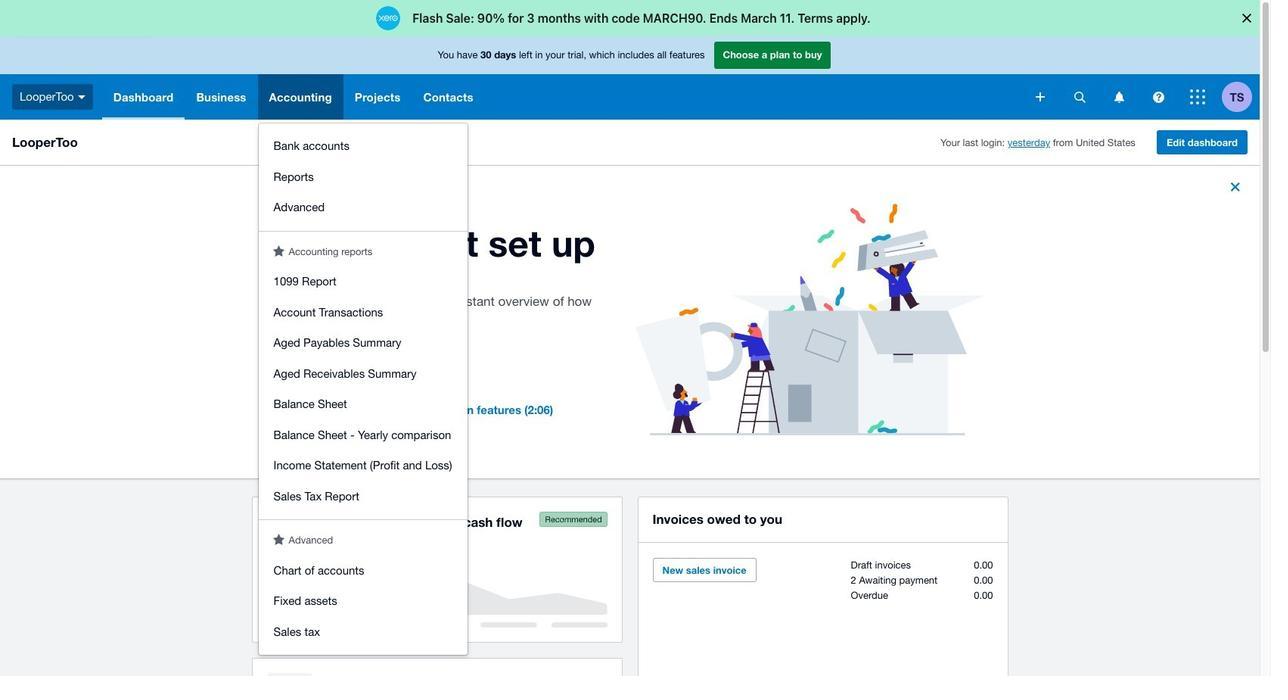 Task type: describe. For each thing, give the bounding box(es) containing it.
favourites image
[[273, 534, 284, 545]]

1 horizontal spatial svg image
[[1191, 89, 1206, 104]]

banking icon image
[[267, 511, 312, 557]]

advanced group
[[259, 548, 468, 655]]

reports group
[[259, 259, 468, 519]]

close image
[[1224, 175, 1248, 199]]



Task type: vqa. For each thing, say whether or not it's contained in the screenshot.
10,
no



Task type: locate. For each thing, give the bounding box(es) containing it.
svg image
[[1191, 89, 1206, 104], [1153, 91, 1165, 103]]

banking preview line graph image
[[267, 581, 608, 627]]

banner
[[0, 36, 1260, 655]]

svg image
[[1075, 91, 1086, 103], [1115, 91, 1125, 103], [1036, 92, 1045, 101], [78, 95, 85, 99]]

list box
[[259, 123, 468, 655]]

favourites image
[[273, 245, 284, 256]]

dialog
[[0, 0, 1272, 36]]

group
[[259, 123, 468, 231]]

0 horizontal spatial svg image
[[1153, 91, 1165, 103]]

recommended icon image
[[539, 511, 608, 527]]



